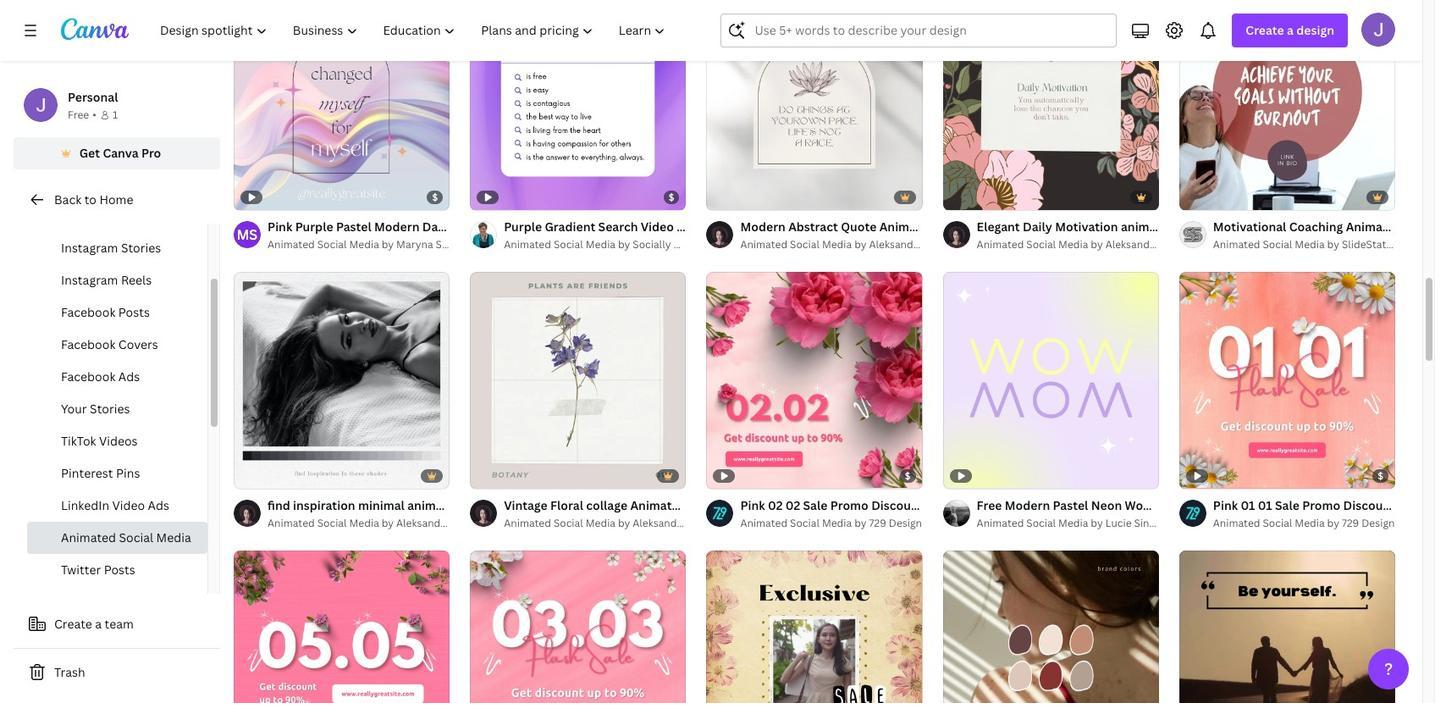 Task type: vqa. For each thing, say whether or not it's contained in the screenshot.


Task type: describe. For each thing, give the bounding box(es) containing it.
1 of 3 link
[[470, 272, 686, 488]]

audio for modern abstract quote animated instagram post with audio
[[1056, 219, 1090, 235]]

to
[[84, 191, 97, 208]]

1 of 3
[[482, 468, 506, 481]]

sorted
[[674, 238, 707, 252]]

social inside the modern abstract quote animated instagram post with audio animated social media by aleksandra chubar
[[790, 238, 820, 252]]

lucie
[[1106, 516, 1132, 530]]

collage
[[586, 497, 628, 513]]

create for create a team
[[54, 616, 92, 632]]

audio for vintage floral collage  animated instagram post with audio
[[807, 497, 841, 513]]

media inside animated social media by socially sorted 'link'
[[586, 238, 616, 252]]

animated social media by aleksandra chubar link for motivation
[[977, 237, 1199, 254]]

coaching
[[1290, 219, 1344, 235]]

linkedin
[[61, 497, 109, 513]]

motivational coaching animated social media post image
[[1180, 0, 1396, 210]]

abstract
[[789, 219, 838, 235]]

2 animated social media by 729 design link from the left
[[1214, 515, 1396, 532]]

motivational coaching animated socia link
[[1214, 218, 1436, 237]]

animated social media by maryna stryzhak link
[[268, 237, 478, 254]]

trash
[[54, 664, 85, 680]]

instagram inside the modern abstract quote animated instagram post with audio animated social media by aleksandra chubar
[[939, 219, 997, 235]]

chubar for collage
[[690, 516, 726, 530]]

instagram stories
[[61, 240, 161, 256]]

social inside 'link'
[[554, 238, 583, 252]]

a for design
[[1288, 22, 1294, 38]]

aleksandra for minimal
[[397, 515, 451, 530]]

by inside find inspiration minimal animated instagram post with audio animated social media by aleksandra chubar
[[382, 515, 394, 530]]

media inside find inspiration minimal animated instagram post with audio animated social media by aleksandra chubar
[[349, 515, 379, 530]]

linkedin video ads link
[[27, 490, 208, 522]]

pinterest pins link
[[27, 457, 208, 490]]

slidestation
[[1343, 238, 1402, 252]]

twitter posts link
[[27, 554, 208, 586]]

videos
[[99, 433, 138, 449]]

a for team
[[95, 616, 102, 632]]

instagram reels
[[61, 272, 152, 288]]

animated social media by aleksandra chubar link for minimal
[[268, 515, 489, 532]]

twitter
[[61, 562, 101, 578]]

chubar for minimal
[[453, 515, 489, 530]]

instagram inside vintage floral collage  animated instagram post with audio animated social media by aleksandra chubar
[[689, 497, 747, 513]]

animated inside elegant daily motivation animated instagram post with audio animated social media by aleksandra chubar
[[977, 238, 1024, 252]]

facebook ads link
[[27, 361, 208, 393]]

audio for elegant daily motivation animated instagram post with audio
[[1296, 219, 1330, 235]]

posts for twitter posts
[[104, 562, 135, 578]]

tiktok videos
[[61, 433, 138, 449]]

animated social media by 729 design for first animated social media by 729 design link from the left
[[741, 516, 923, 530]]

modern abstract quote animated instagram post with audio image
[[707, 0, 923, 210]]

ms link
[[234, 221, 261, 248]]

home
[[99, 191, 133, 208]]

animated social media by aleksandra chubar link for quote
[[741, 237, 962, 254]]

sindelkova
[[1135, 516, 1188, 530]]

elegant
[[977, 219, 1020, 235]]

3
[[501, 468, 506, 481]]

posts for instagram posts
[[121, 208, 152, 224]]

get canva pro
[[79, 145, 161, 161]]

animated social media by 729 design for 2nd animated social media by 729 design link
[[1214, 516, 1396, 530]]

instagram inside find inspiration minimal animated instagram post with audio animated social media by aleksandra chubar
[[465, 497, 523, 513]]

modern
[[741, 219, 786, 235]]

animated social media by socially sorted link
[[504, 237, 707, 254]]

design
[[1297, 22, 1335, 38]]

$ for 2nd animated social media by 729 design link
[[1378, 469, 1384, 482]]

elegant daily motivation animated instagram post with audio image
[[943, 0, 1160, 210]]

facebook for facebook ads
[[61, 368, 116, 385]]

media inside animated social media by maryna stryzhak link
[[349, 237, 379, 252]]

your stories link
[[27, 393, 208, 425]]

instagram posts
[[61, 208, 152, 224]]

quote
[[841, 219, 877, 235]]

minimal
[[358, 497, 405, 513]]

social inside find inspiration minimal animated instagram post with audio animated social media by aleksandra chubar
[[317, 515, 347, 530]]

chubar for quote
[[926, 238, 962, 252]]

pins
[[116, 465, 140, 481]]

pinterest pins
[[61, 465, 140, 481]]

with for modern abstract quote animated instagram post with audio
[[1028, 219, 1053, 235]]

back to home link
[[14, 183, 220, 217]]

post for vintage floral collage  animated instagram post with audio
[[750, 497, 776, 513]]

motivational
[[1214, 219, 1287, 235]]

$ for animated social media by maryna stryzhak link
[[432, 191, 438, 204]]

social inside vintage floral collage  animated instagram post with audio animated social media by aleksandra chubar
[[554, 516, 583, 530]]

of
[[489, 468, 499, 481]]

find inspiration minimal animated instagram post with audio animated social media by aleksandra chubar
[[268, 497, 616, 530]]

1 for 1
[[113, 108, 118, 122]]

animated social media by maryna stryzhak
[[268, 237, 478, 252]]

reels
[[121, 272, 152, 288]]

personal
[[68, 89, 118, 105]]

1 for 1 of 3
[[482, 468, 487, 481]]

modern abstract quote animated instagram post with audio animated social media by aleksandra chubar
[[741, 219, 1090, 252]]

socia
[[1405, 219, 1436, 235]]

video
[[112, 497, 145, 513]]

motivation
[[1056, 219, 1119, 235]]

jacob simon image
[[1362, 13, 1396, 47]]

canva
[[103, 145, 139, 161]]

chubar for motivation
[[1163, 238, 1199, 252]]

maryna stryzhak element
[[234, 221, 261, 248]]

social inside motivational coaching animated socia animated social media by slidestation
[[1263, 238, 1293, 252]]

twitter posts
[[61, 562, 135, 578]]

facebook ads
[[61, 368, 140, 385]]

pinterest
[[61, 465, 113, 481]]

animated social media by lucie sindelkova
[[977, 516, 1188, 530]]

posts for facebook posts
[[118, 304, 150, 320]]

animated inside find inspiration minimal animated instagram post with audio animated social media by aleksandra chubar
[[268, 515, 315, 530]]

by inside 'link'
[[618, 238, 631, 252]]

design for 2nd animated social media by 729 design link
[[1362, 516, 1396, 530]]

aleksandra for quote
[[870, 238, 924, 252]]

socially
[[633, 238, 671, 252]]

stryzhak
[[436, 237, 478, 252]]

find inspiration minimal animated instagram post with audio link
[[268, 496, 616, 515]]



Task type: locate. For each thing, give the bounding box(es) containing it.
0 horizontal spatial 1
[[113, 108, 118, 122]]

post for find inspiration minimal animated instagram post with audio
[[526, 497, 551, 513]]

facebook up your stories
[[61, 368, 116, 385]]

with inside elegant daily motivation animated instagram post with audio animated social media by aleksandra chubar
[[1268, 219, 1293, 235]]

create
[[1246, 22, 1285, 38], [54, 616, 92, 632]]

get canva pro button
[[14, 137, 220, 169]]

get
[[79, 145, 100, 161]]

aleksandra
[[870, 238, 924, 252], [1106, 238, 1160, 252], [397, 515, 451, 530], [633, 516, 687, 530]]

stories for your stories
[[90, 401, 130, 417]]

instagram stories link
[[27, 232, 208, 264]]

create a design
[[1246, 22, 1335, 38]]

motivational coaching animated socia animated social media by slidestation
[[1214, 219, 1436, 252]]

2 animated social media by 729 design from the left
[[1214, 516, 1396, 530]]

1 vertical spatial animated
[[408, 497, 462, 513]]

1 vertical spatial a
[[95, 616, 102, 632]]

1
[[113, 108, 118, 122], [482, 468, 487, 481]]

maryna
[[397, 237, 433, 252]]

audio inside find inspiration minimal animated instagram post with audio animated social media by aleksandra chubar
[[582, 497, 616, 513]]

animated social media by aleksandra chubar link
[[741, 237, 962, 254], [977, 237, 1199, 254], [268, 515, 489, 532], [504, 515, 726, 532]]

1 horizontal spatial animated social media by 729 design link
[[1214, 515, 1396, 532]]

0 vertical spatial ads
[[118, 368, 140, 385]]

create left design
[[1246, 22, 1285, 38]]

post
[[1000, 219, 1025, 235], [1240, 219, 1265, 235], [526, 497, 551, 513], [750, 497, 776, 513]]

chubar down elegant daily motivation animated instagram post with audio link
[[1163, 238, 1199, 252]]

stories up reels in the top left of the page
[[121, 240, 161, 256]]

2 vertical spatial posts
[[104, 562, 135, 578]]

animated right motivation
[[1122, 219, 1176, 235]]

aleksandra for motivation
[[1106, 238, 1160, 252]]

1 horizontal spatial design
[[1362, 516, 1396, 530]]

animated social media by lucie sindelkova link
[[977, 515, 1188, 532]]

0 vertical spatial a
[[1288, 22, 1294, 38]]

1 vertical spatial create
[[54, 616, 92, 632]]

animated inside 'link'
[[504, 238, 551, 252]]

animated for minimal
[[408, 497, 462, 513]]

audio inside the modern abstract quote animated instagram post with audio animated social media by aleksandra chubar
[[1056, 219, 1090, 235]]

0 vertical spatial create
[[1246, 22, 1285, 38]]

1 vertical spatial posts
[[118, 304, 150, 320]]

post inside vintage floral collage  animated instagram post with audio animated social media by aleksandra chubar
[[750, 497, 776, 513]]

your
[[61, 401, 87, 417]]

facebook for facebook covers
[[61, 336, 116, 352]]

aleksandra down find inspiration minimal animated instagram post with audio link
[[397, 515, 451, 530]]

facebook
[[61, 304, 116, 320], [61, 336, 116, 352], [61, 368, 116, 385]]

animated for motivation
[[1122, 219, 1176, 235]]

chubar inside the modern abstract quote animated instagram post with audio animated social media by aleksandra chubar
[[926, 238, 962, 252]]

create inside button
[[54, 616, 92, 632]]

stories for instagram stories
[[121, 240, 161, 256]]

chubar inside find inspiration minimal animated instagram post with audio animated social media by aleksandra chubar
[[453, 515, 489, 530]]

1 vertical spatial stories
[[90, 401, 130, 417]]

facebook posts link
[[27, 296, 208, 329]]

0 horizontal spatial design
[[889, 516, 923, 530]]

social inside elegant daily motivation animated instagram post with audio animated social media by aleksandra chubar
[[1027, 238, 1056, 252]]

aleksandra down modern abstract quote animated instagram post with audio link
[[870, 238, 924, 252]]

a left design
[[1288, 22, 1294, 38]]

a left team
[[95, 616, 102, 632]]

facebook posts
[[61, 304, 150, 320]]

chubar inside elegant daily motivation animated instagram post with audio animated social media by aleksandra chubar
[[1163, 238, 1199, 252]]

posts up instagram stories link
[[121, 208, 152, 224]]

1 horizontal spatial animated social media by 729 design
[[1214, 516, 1396, 530]]

covers
[[118, 336, 158, 352]]

create left team
[[54, 616, 92, 632]]

1 animated social media by 729 design link from the left
[[741, 515, 923, 532]]

facebook down the instagram reels at the left of page
[[61, 304, 116, 320]]

with for vintage floral collage  animated instagram post with audio
[[779, 497, 804, 513]]

$
[[432, 191, 438, 204], [669, 191, 675, 204], [905, 469, 911, 482], [1378, 469, 1384, 482]]

facebook inside facebook covers link
[[61, 336, 116, 352]]

chubar down find inspiration minimal animated instagram post with audio link
[[453, 515, 489, 530]]

instagram reels link
[[27, 264, 208, 296]]

0 horizontal spatial animated social media by 729 design
[[741, 516, 923, 530]]

with
[[1028, 219, 1053, 235], [1268, 219, 1293, 235], [554, 497, 579, 513], [779, 497, 804, 513]]

animated social media by aleksandra chubar link down collage
[[504, 515, 726, 532]]

chubar down modern abstract quote animated instagram post with audio link
[[926, 238, 962, 252]]

animated right the minimal
[[408, 497, 462, 513]]

facebook covers
[[61, 336, 158, 352]]

0 vertical spatial stories
[[121, 240, 161, 256]]

None search field
[[721, 14, 1118, 47]]

2 design from the left
[[1362, 516, 1396, 530]]

post inside elegant daily motivation animated instagram post with audio animated social media by aleksandra chubar
[[1240, 219, 1265, 235]]

create a team
[[54, 616, 134, 632]]

3 facebook from the top
[[61, 368, 116, 385]]

0 vertical spatial facebook
[[61, 304, 116, 320]]

1 vertical spatial 1
[[482, 468, 487, 481]]

729 for 2nd animated social media by 729 design link
[[1343, 516, 1360, 530]]

facebook for facebook posts
[[61, 304, 116, 320]]

with inside find inspiration minimal animated instagram post with audio animated social media by aleksandra chubar
[[554, 497, 579, 513]]

create inside dropdown button
[[1246, 22, 1285, 38]]

vintage floral collage  animated instagram post with audio link
[[504, 496, 841, 515]]

1 facebook from the top
[[61, 304, 116, 320]]

1 horizontal spatial 729
[[1343, 516, 1360, 530]]

with inside the modern abstract quote animated instagram post with audio animated social media by aleksandra chubar
[[1028, 219, 1053, 235]]

•
[[93, 108, 97, 122]]

2 vertical spatial facebook
[[61, 368, 116, 385]]

ads down covers
[[118, 368, 140, 385]]

back to home
[[54, 191, 133, 208]]

1 horizontal spatial animated
[[1122, 219, 1176, 235]]

back
[[54, 191, 82, 208]]

elegant daily motivation animated instagram post with audio link
[[977, 218, 1330, 237]]

aleksandra for collage
[[633, 516, 687, 530]]

free •
[[68, 108, 97, 122]]

0 horizontal spatial create
[[54, 616, 92, 632]]

media
[[349, 237, 379, 252], [586, 238, 616, 252], [822, 238, 852, 252], [1059, 238, 1089, 252], [1295, 238, 1325, 252], [349, 515, 379, 530], [586, 516, 616, 530], [822, 516, 852, 530], [1059, 516, 1089, 530], [1295, 516, 1325, 530], [156, 529, 191, 546]]

facebook inside facebook posts link
[[61, 304, 116, 320]]

posts down reels in the top left of the page
[[118, 304, 150, 320]]

media inside the modern abstract quote animated instagram post with audio animated social media by aleksandra chubar
[[822, 238, 852, 252]]

chubar down vintage floral collage  animated instagram post with audio link
[[690, 516, 726, 530]]

post for modern abstract quote animated instagram post with audio
[[1000, 219, 1025, 235]]

aleksandra down vintage floral collage  animated instagram post with audio link
[[633, 516, 687, 530]]

1 horizontal spatial 1
[[482, 468, 487, 481]]

1 729 from the left
[[870, 516, 887, 530]]

animated inside find inspiration minimal animated instagram post with audio animated social media by aleksandra chubar
[[408, 497, 462, 513]]

by inside the modern abstract quote animated instagram post with audio animated social media by aleksandra chubar
[[855, 238, 867, 252]]

with for find inspiration minimal animated instagram post with audio
[[554, 497, 579, 513]]

team
[[105, 616, 134, 632]]

by inside motivational coaching animated socia animated social media by slidestation
[[1328, 238, 1340, 252]]

audio for find inspiration minimal animated instagram post with audio
[[582, 497, 616, 513]]

media inside animated social media by lucie sindelkova link
[[1059, 516, 1089, 530]]

1 horizontal spatial create
[[1246, 22, 1285, 38]]

audio inside elegant daily motivation animated instagram post with audio animated social media by aleksandra chubar
[[1296, 219, 1330, 235]]

1 right the •
[[113, 108, 118, 122]]

design for first animated social media by 729 design link from the left
[[889, 516, 923, 530]]

1 animated social media by 729 design from the left
[[741, 516, 923, 530]]

media inside vintage floral collage  animated instagram post with audio animated social media by aleksandra chubar
[[586, 516, 616, 530]]

create for create a design
[[1246, 22, 1285, 38]]

0 vertical spatial posts
[[121, 208, 152, 224]]

linkedin video ads
[[61, 497, 169, 513]]

0 horizontal spatial animated
[[408, 497, 462, 513]]

1 horizontal spatial ads
[[148, 497, 169, 513]]

pro
[[141, 145, 161, 161]]

animated social media
[[61, 529, 191, 546]]

find inspiration minimal animated instagram post with audio image
[[234, 272, 450, 488]]

free
[[68, 108, 89, 122]]

modern abstract quote animated instagram post with audio link
[[741, 218, 1090, 237]]

inspiration
[[293, 497, 355, 513]]

stories down the facebook ads link
[[90, 401, 130, 417]]

create a team button
[[14, 607, 220, 641]]

1 left of
[[482, 468, 487, 481]]

a inside dropdown button
[[1288, 22, 1294, 38]]

instagram inside elegant daily motivation animated instagram post with audio animated social media by aleksandra chubar
[[1179, 219, 1237, 235]]

aleksandra inside elegant daily motivation animated instagram post with audio animated social media by aleksandra chubar
[[1106, 238, 1160, 252]]

facebook covers link
[[27, 329, 208, 361]]

vintage
[[504, 497, 548, 513]]

0 vertical spatial animated
[[1122, 219, 1176, 235]]

floral
[[551, 497, 584, 513]]

0 horizontal spatial ads
[[118, 368, 140, 385]]

$ for animated social media by socially sorted 'link'
[[669, 191, 675, 204]]

0 horizontal spatial a
[[95, 616, 102, 632]]

daily
[[1023, 219, 1053, 235]]

with for elegant daily motivation animated instagram post with audio
[[1268, 219, 1293, 235]]

729 for first animated social media by 729 design link from the left
[[870, 516, 887, 530]]

maryna stryzhak image
[[234, 221, 261, 248]]

posts down animated social media
[[104, 562, 135, 578]]

0 horizontal spatial 729
[[870, 516, 887, 530]]

aleksandra inside the modern abstract quote animated instagram post with audio animated social media by aleksandra chubar
[[870, 238, 924, 252]]

top level navigation element
[[149, 14, 681, 47]]

find
[[268, 497, 290, 513]]

design
[[889, 516, 923, 530], [1362, 516, 1396, 530]]

ads right video
[[148, 497, 169, 513]]

your stories
[[61, 401, 130, 417]]

729
[[870, 516, 887, 530], [1343, 516, 1360, 530]]

facebook up facebook ads
[[61, 336, 116, 352]]

create a design button
[[1233, 14, 1349, 47]]

a inside button
[[95, 616, 102, 632]]

trash link
[[14, 656, 220, 690]]

animated
[[1122, 219, 1176, 235], [408, 497, 462, 513]]

by
[[382, 237, 394, 252], [618, 238, 631, 252], [855, 238, 867, 252], [1091, 238, 1104, 252], [1328, 238, 1340, 252], [382, 515, 394, 530], [618, 516, 631, 530], [855, 516, 867, 530], [1091, 516, 1104, 530], [1328, 516, 1340, 530]]

media inside motivational coaching animated socia animated social media by slidestation
[[1295, 238, 1325, 252]]

animated social media by aleksandra chubar link for collage
[[504, 515, 726, 532]]

aleksandra inside find inspiration minimal animated instagram post with audio animated social media by aleksandra chubar
[[397, 515, 451, 530]]

tiktok videos link
[[27, 425, 208, 457]]

2 729 from the left
[[1343, 516, 1360, 530]]

social
[[317, 237, 347, 252], [554, 238, 583, 252], [790, 238, 820, 252], [1027, 238, 1056, 252], [1263, 238, 1293, 252], [317, 515, 347, 530], [554, 516, 583, 530], [790, 516, 820, 530], [1027, 516, 1056, 530], [1263, 516, 1293, 530], [119, 529, 153, 546]]

animated social media by aleksandra chubar link down the minimal
[[268, 515, 489, 532]]

aleksandra down elegant daily motivation animated instagram post with audio link
[[1106, 238, 1160, 252]]

by inside elegant daily motivation animated instagram post with audio animated social media by aleksandra chubar
[[1091, 238, 1104, 252]]

2 facebook from the top
[[61, 336, 116, 352]]

$ for first animated social media by 729 design link from the left
[[905, 469, 911, 482]]

tiktok
[[61, 433, 96, 449]]

animated inside elegant daily motivation animated instagram post with audio animated social media by aleksandra chubar
[[1122, 219, 1176, 235]]

animated social media by socially sorted
[[504, 238, 707, 252]]

instagram posts link
[[27, 200, 208, 232]]

1 design from the left
[[889, 516, 923, 530]]

post inside the modern abstract quote animated instagram post with audio animated social media by aleksandra chubar
[[1000, 219, 1025, 235]]

0 vertical spatial 1
[[113, 108, 118, 122]]

aleksandra inside vintage floral collage  animated instagram post with audio animated social media by aleksandra chubar
[[633, 516, 687, 530]]

audio
[[1056, 219, 1090, 235], [1296, 219, 1330, 235], [582, 497, 616, 513], [807, 497, 841, 513]]

elegant daily motivation animated instagram post with audio animated social media by aleksandra chubar
[[977, 219, 1330, 252]]

vintage floral collage  animated instagram post with audio image
[[470, 272, 686, 488]]

0 horizontal spatial animated social media by 729 design link
[[741, 515, 923, 532]]

media inside elegant daily motivation animated instagram post with audio animated social media by aleksandra chubar
[[1059, 238, 1089, 252]]

post for elegant daily motivation animated instagram post with audio
[[1240, 219, 1265, 235]]

vintage floral collage  animated instagram post with audio animated social media by aleksandra chubar
[[504, 497, 841, 530]]

1 vertical spatial ads
[[148, 497, 169, 513]]

chubar inside vintage floral collage  animated instagram post with audio animated social media by aleksandra chubar
[[690, 516, 726, 530]]

1 horizontal spatial a
[[1288, 22, 1294, 38]]

animated social media by aleksandra chubar link down quote
[[741, 237, 962, 254]]

1 vertical spatial facebook
[[61, 336, 116, 352]]

Search search field
[[755, 14, 1107, 47]]

post inside find inspiration minimal animated instagram post with audio animated social media by aleksandra chubar
[[526, 497, 551, 513]]

posts
[[121, 208, 152, 224], [118, 304, 150, 320], [104, 562, 135, 578]]

with inside vintage floral collage  animated instagram post with audio animated social media by aleksandra chubar
[[779, 497, 804, 513]]

animated social media by slidestation link
[[1214, 237, 1402, 254]]

by inside vintage floral collage  animated instagram post with audio animated social media by aleksandra chubar
[[618, 516, 631, 530]]

audio inside vintage floral collage  animated instagram post with audio animated social media by aleksandra chubar
[[807, 497, 841, 513]]

animated social media by aleksandra chubar link down motivation
[[977, 237, 1199, 254]]



